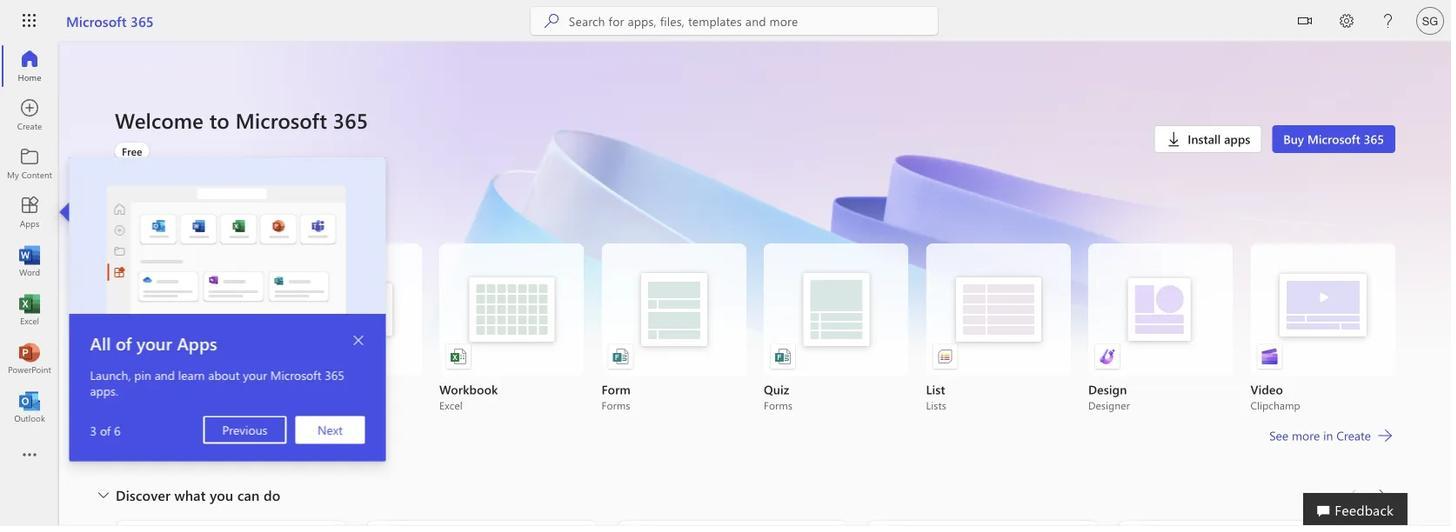 Task type: vqa. For each thing, say whether or not it's contained in the screenshot.
left Forms
yes



Task type: locate. For each thing, give the bounding box(es) containing it.
feedback
[[1335, 500, 1394, 519]]

of
[[115, 332, 132, 355], [100, 422, 111, 439]]

forms down form
[[602, 399, 631, 413]]

0 horizontal spatial of
[[100, 422, 111, 439]]

list
[[927, 382, 946, 398]]

0 horizontal spatial forms
[[602, 399, 631, 413]]

buy
[[1284, 131, 1305, 147]]

microsoft inside button
[[1308, 131, 1361, 147]]

your up and
[[136, 332, 172, 355]]

excel workbook image
[[450, 348, 467, 366]]

0 vertical spatial of
[[115, 332, 132, 355]]

None search field
[[531, 7, 938, 35]]

designer design image
[[1099, 348, 1117, 366]]

microsoft
[[66, 11, 127, 30], [236, 106, 327, 134], [1308, 131, 1361, 147], [270, 367, 321, 383]]

 button
[[345, 327, 373, 355]]

365 inside button
[[1365, 131, 1385, 147]]

0 horizontal spatial create
[[115, 210, 156, 228]]

powerpoint image
[[21, 350, 38, 367]]

forms for quiz
[[764, 399, 793, 413]]

of for 3
[[100, 422, 111, 439]]

forms inside form forms
[[602, 399, 631, 413]]

your right about
[[243, 367, 267, 383]]

1 forms from the left
[[602, 399, 631, 413]]

of right 3
[[100, 422, 111, 439]]

welcome
[[115, 106, 204, 134]]

2 forms from the left
[[764, 399, 793, 413]]

1 vertical spatial of
[[100, 422, 111, 439]]

forms down quiz
[[764, 399, 793, 413]]

what
[[175, 486, 206, 505]]

create left new
[[115, 210, 156, 228]]

1 horizontal spatial your
[[243, 367, 267, 383]]

document
[[115, 382, 173, 398]]

Search box. Suggestions appear as you type. search field
[[569, 7, 938, 35]]

install
[[1188, 131, 1221, 147]]

1 horizontal spatial of
[[115, 332, 132, 355]]

excel image
[[21, 301, 38, 319]]

next image
[[1374, 481, 1391, 509]]

6
[[114, 422, 120, 439]]

pin
[[134, 367, 151, 383]]

quiz
[[764, 382, 790, 398]]

1 vertical spatial create
[[1337, 428, 1372, 444]]

new
[[160, 210, 189, 228]]

3
[[90, 422, 96, 439]]

sg button
[[1410, 0, 1452, 42]]


[[352, 334, 366, 348]]

apps image
[[21, 204, 38, 221]]

launch,
[[90, 367, 131, 383]]

presentation powerpoint
[[277, 382, 348, 413]]

navigation
[[0, 42, 59, 432]]

all
[[90, 332, 111, 355]]

lists
[[927, 399, 947, 413]]

create image
[[21, 106, 38, 124]]

your
[[136, 332, 172, 355], [243, 367, 267, 383]]

1 vertical spatial your
[[243, 367, 267, 383]]

forms for form
[[602, 399, 631, 413]]

create
[[115, 210, 156, 228], [1337, 428, 1372, 444]]

design
[[1089, 382, 1128, 398]]

to
[[210, 106, 230, 134]]

create right in at the bottom
[[1337, 428, 1372, 444]]

video clipchamp
[[1251, 382, 1301, 413]]

all of your apps
[[90, 332, 217, 355]]

do
[[264, 486, 281, 505]]

design designer
[[1089, 382, 1131, 413]]

clipchamp
[[1251, 399, 1301, 413]]

forms survey image
[[612, 348, 630, 366]]

 button
[[1285, 0, 1327, 45]]

0 vertical spatial your
[[136, 332, 172, 355]]

create new element
[[115, 205, 1396, 481]]

1 horizontal spatial forms
[[764, 399, 793, 413]]

powerpoint presentation image
[[288, 348, 305, 366]]

0 horizontal spatial your
[[136, 332, 172, 355]]

apps
[[1225, 131, 1251, 147]]

view more apps image
[[21, 447, 38, 465]]

word
[[115, 399, 141, 413]]

welcome to microsoft 365
[[115, 106, 368, 134]]

365
[[131, 11, 154, 30], [333, 106, 368, 134], [1365, 131, 1385, 147], [325, 367, 344, 383]]

lists list image
[[937, 348, 954, 366]]

of right the all
[[115, 332, 132, 355]]

see more in create
[[1270, 428, 1372, 444]]

previous
[[222, 422, 267, 438]]

apps.
[[90, 383, 118, 399]]

list
[[115, 244, 1396, 413]]

new quiz image
[[775, 348, 792, 366]]

microsoft inside launch, pin and learn about your microsoft 365 apps.
[[270, 367, 321, 383]]

list containing document
[[115, 244, 1396, 413]]

and
[[155, 367, 175, 383]]

workbook excel
[[440, 382, 498, 413]]

document word
[[115, 382, 173, 413]]

forms
[[602, 399, 631, 413], [764, 399, 793, 413]]

see more in create link
[[1268, 426, 1396, 447]]



Task type: describe. For each thing, give the bounding box(es) containing it.
all of your apps heading
[[90, 332, 344, 355]]

microsoft inside banner
[[66, 11, 127, 30]]

quiz forms
[[764, 382, 793, 413]]

free
[[122, 144, 142, 158]]

install apps
[[1188, 131, 1251, 147]]

next
[[318, 422, 343, 438]]

more
[[1293, 428, 1321, 444]]

1 horizontal spatial create
[[1337, 428, 1372, 444]]

learn
[[178, 367, 205, 383]]

form forms
[[602, 382, 631, 413]]

in
[[1324, 428, 1334, 444]]

home image
[[21, 57, 38, 75]]

launch, pin and learn about your microsoft 365 apps.
[[90, 367, 344, 399]]

form
[[602, 382, 631, 398]]

buy microsoft 365
[[1284, 131, 1385, 147]]

your inside launch, pin and learn about your microsoft 365 apps.
[[243, 367, 267, 383]]

clipchamp video image
[[1262, 348, 1279, 366]]

see
[[1270, 428, 1289, 444]]

discover
[[116, 486, 171, 505]]

365 inside banner
[[131, 11, 154, 30]]

of for all
[[115, 332, 132, 355]]

buy microsoft 365 button
[[1273, 125, 1396, 153]]

microsoft 365 banner
[[0, 0, 1452, 45]]

discover what you can do button
[[91, 481, 284, 509]]

my content image
[[21, 155, 38, 172]]

apps
[[177, 332, 217, 355]]

designer
[[1089, 399, 1131, 413]]

next button
[[295, 417, 365, 444]]

all of your apps dialog
[[69, 158, 386, 462]]

previous button
[[203, 417, 287, 444]]

outlook image
[[21, 399, 38, 416]]

this account doesn't have a microsoft 365 subscription. click to view your benefits. tooltip
[[115, 143, 149, 160]]

you
[[210, 486, 234, 505]]

create new
[[115, 210, 189, 228]]

designer design image
[[1099, 348, 1117, 366]]

workbook
[[440, 382, 498, 398]]


[[1299, 14, 1313, 28]]

microsoft 365
[[66, 11, 154, 30]]

feedback button
[[1304, 494, 1408, 527]]

excel
[[440, 399, 463, 413]]

discover what you can do
[[116, 486, 281, 505]]

word image
[[21, 252, 38, 270]]

video
[[1251, 382, 1284, 398]]

about
[[208, 367, 240, 383]]

365 inside launch, pin and learn about your microsoft 365 apps.
[[325, 367, 344, 383]]

word document image
[[125, 348, 143, 366]]

none search field inside microsoft 365 banner
[[531, 7, 938, 35]]

install apps button
[[1154, 125, 1262, 153]]

3 of 6
[[90, 422, 120, 439]]

0 vertical spatial create
[[115, 210, 156, 228]]

list lists
[[927, 382, 947, 413]]

can
[[237, 486, 260, 505]]

powerpoint
[[277, 399, 330, 413]]

presentation
[[277, 382, 348, 398]]

sg
[[1423, 14, 1439, 27]]



